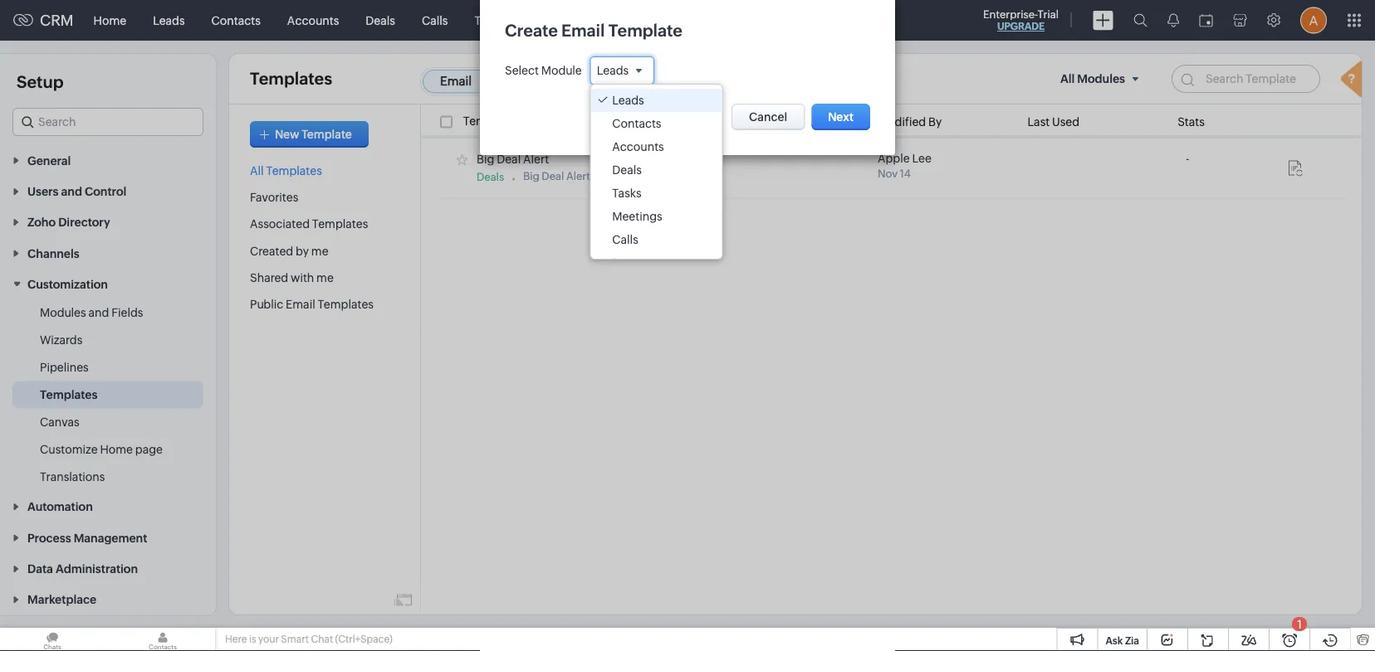 Task type: locate. For each thing, give the bounding box(es) containing it.
leads for leads field
[[597, 64, 629, 77]]

customize
[[40, 443, 98, 457]]

template
[[609, 21, 683, 40], [463, 114, 514, 127], [302, 128, 352, 141]]

0 vertical spatial alert
[[523, 153, 549, 166]]

0 horizontal spatial meetings
[[531, 14, 581, 27]]

1 vertical spatial alert
[[566, 170, 590, 182]]

shared
[[250, 271, 288, 285]]

customize home page
[[40, 443, 163, 457]]

mail merge
[[603, 74, 667, 88]]

templates down shared with me link
[[318, 298, 374, 311]]

all templates
[[250, 164, 322, 177]]

associated templates link
[[250, 218, 368, 231]]

translations
[[40, 471, 105, 484]]

profile element
[[1291, 0, 1337, 40]]

big deal alert down template name
[[477, 153, 549, 166]]

1 vertical spatial meetings
[[612, 210, 662, 224]]

calls link
[[409, 0, 461, 40]]

fields
[[111, 306, 143, 319]]

email link
[[423, 70, 489, 93]]

with
[[291, 271, 314, 285]]

1
[[1297, 618, 1302, 632]]

leads left merge on the left top
[[597, 64, 629, 77]]

1 vertical spatial reports
[[612, 257, 654, 270]]

me
[[311, 244, 329, 258], [317, 271, 334, 285]]

Search Template text field
[[1172, 65, 1321, 93]]

templates up favorites
[[266, 164, 322, 177]]

1 horizontal spatial contacts
[[612, 117, 661, 131]]

deal down big deal alert link on the left of the page
[[542, 170, 564, 182]]

me right with
[[317, 271, 334, 285]]

1 vertical spatial accounts
[[612, 141, 664, 154]]

accounts link
[[274, 0, 352, 40]]

0 horizontal spatial tasks
[[475, 14, 504, 27]]

name
[[516, 114, 548, 127]]

0 vertical spatial home
[[94, 14, 126, 27]]

2 horizontal spatial template
[[609, 21, 683, 40]]

created
[[250, 244, 293, 258]]

ask zia
[[1106, 636, 1140, 647]]

0 vertical spatial tasks
[[475, 14, 504, 27]]

0 horizontal spatial big
[[477, 153, 494, 166]]

0 horizontal spatial template
[[302, 128, 352, 141]]

template up leads field
[[609, 21, 683, 40]]

and
[[88, 306, 109, 319]]

tasks inside 'link'
[[475, 14, 504, 27]]

2 vertical spatial template
[[302, 128, 352, 141]]

None button
[[732, 104, 805, 131], [812, 104, 870, 131], [732, 104, 805, 131], [812, 104, 870, 131]]

alert
[[523, 153, 549, 166], [566, 170, 590, 182]]

analytics
[[676, 14, 726, 27]]

0 vertical spatial template
[[609, 21, 683, 40]]

0 horizontal spatial accounts
[[287, 14, 339, 27]]

0 vertical spatial leads
[[153, 14, 185, 27]]

template inside 'button'
[[302, 128, 352, 141]]

smart
[[281, 635, 309, 646]]

big deal alert
[[477, 153, 549, 166], [523, 170, 590, 182]]

template name
[[463, 114, 548, 127]]

1 horizontal spatial deals
[[477, 171, 504, 183]]

associated templates
[[250, 218, 368, 231]]

0 horizontal spatial contacts
[[211, 14, 261, 27]]

0 vertical spatial meetings
[[531, 14, 581, 27]]

signals element
[[1158, 0, 1189, 41]]

tasks
[[475, 14, 504, 27], [612, 187, 641, 200]]

1 vertical spatial leads
[[597, 64, 629, 77]]

shared with me link
[[250, 271, 334, 285]]

contacts
[[211, 14, 261, 27], [612, 117, 661, 131]]

templates up new
[[250, 69, 332, 88]]

leads
[[153, 14, 185, 27], [597, 64, 629, 77], [612, 94, 644, 107]]

1 horizontal spatial meetings
[[612, 210, 662, 224]]

1 vertical spatial home
[[100, 443, 133, 457]]

email up template name
[[440, 74, 472, 88]]

1 horizontal spatial calls
[[612, 234, 638, 247]]

reports
[[607, 14, 650, 27], [612, 257, 654, 270]]

tasks link
[[461, 0, 517, 40]]

modified by
[[878, 116, 942, 129]]

meetings inside meetings link
[[531, 14, 581, 27]]

1 horizontal spatial accounts
[[612, 141, 664, 154]]

home right crm
[[94, 14, 126, 27]]

leads right home link
[[153, 14, 185, 27]]

contacts down mail merge link
[[612, 117, 661, 131]]

deals
[[366, 14, 395, 27], [612, 164, 641, 177], [477, 171, 504, 183]]

meetings inside tree
[[612, 210, 662, 224]]

customization
[[27, 278, 108, 291]]

templates
[[250, 69, 332, 88], [266, 164, 322, 177], [312, 218, 368, 231], [318, 298, 374, 311], [40, 388, 97, 402]]

deal
[[497, 153, 521, 166], [542, 170, 564, 182]]

template right new
[[302, 128, 352, 141]]

0 horizontal spatial deal
[[497, 153, 521, 166]]

1 horizontal spatial template
[[463, 114, 514, 127]]

0 horizontal spatial alert
[[523, 153, 549, 166]]

accounts down mail merge link
[[612, 141, 664, 154]]

used
[[1052, 116, 1080, 129]]

customize home page link
[[40, 442, 163, 458]]

home inside customize home page link
[[100, 443, 133, 457]]

1 vertical spatial me
[[317, 271, 334, 285]]

tree
[[591, 85, 722, 275]]

big down template name
[[477, 153, 494, 166]]

0 vertical spatial contacts
[[211, 14, 261, 27]]

reports inside tree
[[612, 257, 654, 270]]

nov
[[878, 167, 898, 180]]

0 vertical spatial me
[[311, 244, 329, 258]]

accounts left deals link
[[287, 14, 339, 27]]

big
[[477, 153, 494, 166], [523, 170, 540, 182]]

shared with me
[[250, 271, 334, 285]]

big deal alert link
[[477, 153, 549, 166]]

signals image
[[1168, 13, 1179, 27]]

big down big deal alert link on the left of the page
[[523, 170, 540, 182]]

0 vertical spatial email
[[440, 74, 472, 88]]

accounts
[[287, 14, 339, 27], [612, 141, 664, 154]]

0 vertical spatial big
[[477, 153, 494, 166]]

leads down mail merge link
[[612, 94, 644, 107]]

create email
[[505, 21, 605, 40]]

1 vertical spatial big
[[523, 170, 540, 182]]

email
[[440, 74, 472, 88], [286, 298, 315, 311]]

1 vertical spatial deal
[[542, 170, 564, 182]]

home left page on the left bottom of the page
[[100, 443, 133, 457]]

calls inside calls link
[[422, 14, 448, 27]]

deals link
[[352, 0, 409, 40]]

contacts right leads link at the top left of page
[[211, 14, 261, 27]]

home
[[94, 14, 126, 27], [100, 443, 133, 457]]

email down with
[[286, 298, 315, 311]]

last used
[[1028, 116, 1080, 129]]

0 horizontal spatial calls
[[422, 14, 448, 27]]

apple lee nov 14
[[878, 151, 932, 180]]

mail merge link
[[586, 70, 684, 93]]

deal down template name
[[497, 153, 521, 166]]

calls inside tree
[[612, 234, 638, 247]]

template left name
[[463, 114, 514, 127]]

2 vertical spatial leads
[[612, 94, 644, 107]]

templates inside customization region
[[40, 388, 97, 402]]

0 horizontal spatial email
[[286, 298, 315, 311]]

lee
[[912, 151, 932, 165]]

0 vertical spatial calls
[[422, 14, 448, 27]]

chats image
[[0, 629, 105, 652]]

crm link
[[13, 12, 74, 29]]

calls
[[422, 14, 448, 27], [612, 234, 638, 247]]

me right by
[[311, 244, 329, 258]]

1 horizontal spatial alert
[[566, 170, 590, 182]]

templates down pipelines in the left of the page
[[40, 388, 97, 402]]

big deal alert down big deal alert link on the left of the page
[[523, 170, 590, 182]]

1 horizontal spatial tasks
[[612, 187, 641, 200]]

pipelines link
[[40, 359, 89, 376]]

Leads field
[[590, 56, 655, 85]]

favorites
[[250, 191, 298, 204]]

public email templates
[[250, 298, 374, 311]]

1 vertical spatial calls
[[612, 234, 638, 247]]

-
[[1186, 152, 1189, 165]]

1 horizontal spatial email
[[440, 74, 472, 88]]

all
[[250, 164, 264, 177]]

templates link
[[40, 387, 97, 403]]

public
[[250, 298, 283, 311]]

profile image
[[1301, 7, 1327, 34]]

1 vertical spatial template
[[463, 114, 514, 127]]

1 vertical spatial contacts
[[612, 117, 661, 131]]

stats
[[1178, 116, 1205, 129]]

leads inside field
[[597, 64, 629, 77]]

upgrade
[[997, 21, 1045, 32]]



Task type: vqa. For each thing, say whether or not it's contained in the screenshot.
left Tasks
yes



Task type: describe. For each thing, give the bounding box(es) containing it.
contacts link
[[198, 0, 274, 40]]

1 vertical spatial big deal alert
[[523, 170, 590, 182]]

pipelines
[[40, 361, 89, 374]]

0 vertical spatial big deal alert
[[477, 153, 549, 166]]

templates up created by me link
[[312, 218, 368, 231]]

14
[[900, 167, 911, 180]]

chat
[[311, 635, 333, 646]]

translations link
[[40, 469, 105, 486]]

home link
[[80, 0, 140, 40]]

tree containing leads
[[591, 85, 722, 275]]

contacts image
[[110, 629, 215, 652]]

me for shared with me
[[317, 271, 334, 285]]

0 vertical spatial accounts
[[287, 14, 339, 27]]

leads link
[[140, 0, 198, 40]]

select module
[[505, 64, 582, 77]]

meetings link
[[517, 0, 594, 40]]

template for create email template
[[609, 21, 683, 40]]

home inside home link
[[94, 14, 126, 27]]

your
[[258, 635, 279, 646]]

wizards link
[[40, 332, 82, 349]]

page
[[135, 443, 163, 457]]

canvas link
[[40, 414, 79, 431]]

new template button
[[250, 121, 369, 148]]

1 horizontal spatial big
[[523, 170, 540, 182]]

leads for leads link at the top left of page
[[153, 14, 185, 27]]

2 horizontal spatial deals
[[612, 164, 641, 177]]

all templates link
[[250, 164, 322, 177]]

mail
[[603, 74, 627, 88]]

modules and fields link
[[40, 305, 143, 321]]

new
[[275, 128, 299, 141]]

by
[[929, 116, 942, 129]]

(ctrl+space)
[[335, 635, 393, 646]]

canvas
[[40, 416, 79, 429]]

inventory link
[[493, 70, 582, 93]]

0 vertical spatial reports
[[607, 14, 650, 27]]

template for new template
[[302, 128, 352, 141]]

0 horizontal spatial deals
[[366, 14, 395, 27]]

contacts inside tree
[[612, 117, 661, 131]]

modified
[[878, 116, 926, 129]]

me for created by me
[[311, 244, 329, 258]]

new template
[[275, 128, 352, 141]]

select
[[505, 64, 539, 77]]

last
[[1028, 116, 1050, 129]]

1 horizontal spatial deal
[[542, 170, 564, 182]]

by
[[296, 244, 309, 258]]

0 vertical spatial deal
[[497, 153, 521, 166]]

trial
[[1038, 8, 1059, 20]]

merge
[[630, 74, 667, 88]]

1 vertical spatial email
[[286, 298, 315, 311]]

reports link
[[594, 0, 663, 40]]

apple lee link
[[878, 151, 932, 165]]

favorites link
[[250, 191, 298, 204]]

setup
[[17, 72, 64, 91]]

zia
[[1125, 636, 1140, 647]]

associated
[[250, 218, 310, 231]]

1 vertical spatial tasks
[[612, 187, 641, 200]]

enterprise-trial upgrade
[[983, 8, 1059, 32]]

inventory
[[510, 74, 565, 88]]

modules
[[40, 306, 86, 319]]

is
[[249, 635, 256, 646]]

here
[[225, 635, 247, 646]]

here is your smart chat (ctrl+space)
[[225, 635, 393, 646]]

customization region
[[0, 300, 216, 491]]

create email template
[[505, 21, 683, 40]]

crm
[[40, 12, 74, 29]]

analytics link
[[663, 0, 739, 40]]

enterprise-
[[983, 8, 1038, 20]]

public email templates link
[[250, 298, 374, 311]]

customization button
[[0, 269, 216, 300]]

created by me
[[250, 244, 329, 258]]

created by me link
[[250, 244, 329, 258]]

wizards
[[40, 334, 82, 347]]

module
[[541, 64, 582, 77]]

modules and fields
[[40, 306, 143, 319]]

apple
[[878, 151, 910, 165]]

ask
[[1106, 636, 1123, 647]]



